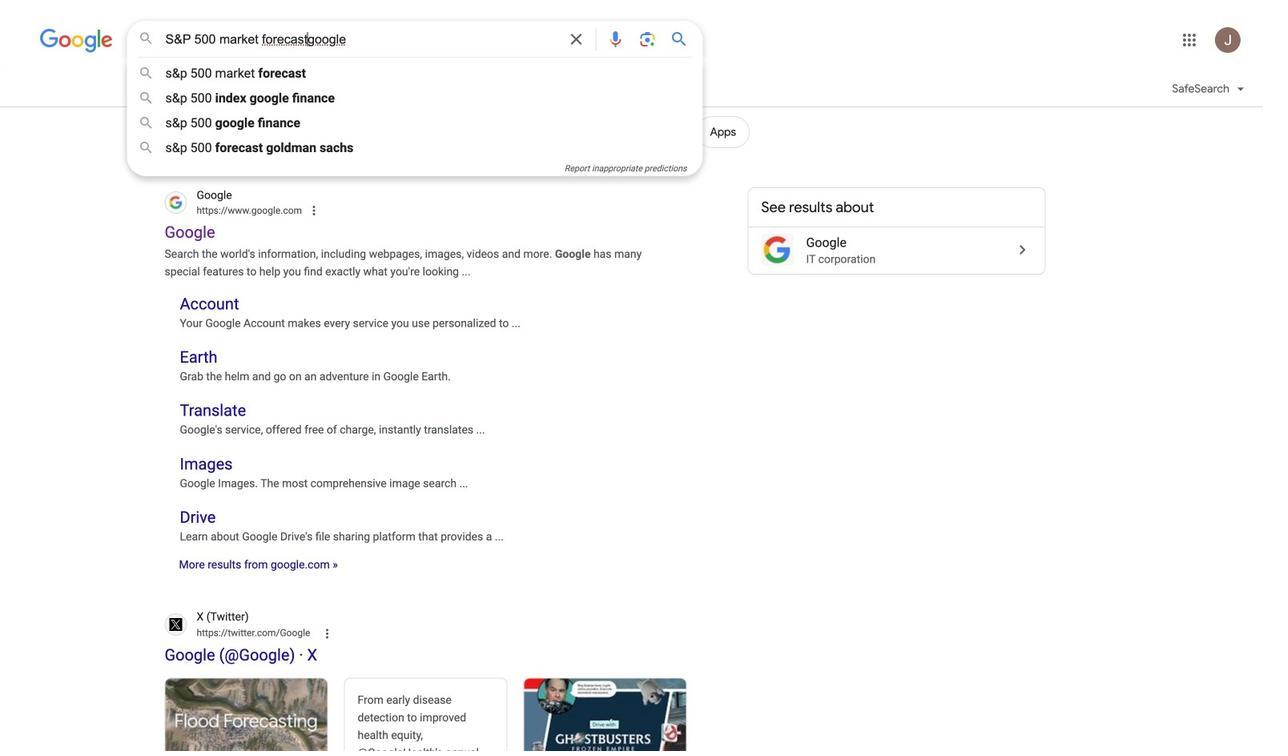 Task type: describe. For each thing, give the bounding box(es) containing it.
google image
[[40, 29, 113, 53]]

Search text field
[[166, 30, 557, 50]]

search by voice image
[[606, 30, 626, 49]]

search by image image
[[638, 30, 658, 49]]



Task type: vqa. For each thing, say whether or not it's contained in the screenshot.
Cancel
no



Task type: locate. For each thing, give the bounding box(es) containing it.
None text field
[[197, 204, 302, 218]]

list box
[[127, 61, 703, 160]]

heading
[[358, 692, 494, 752]]

None search field
[[0, 20, 703, 176]]

navigation
[[0, 71, 1264, 110]]



